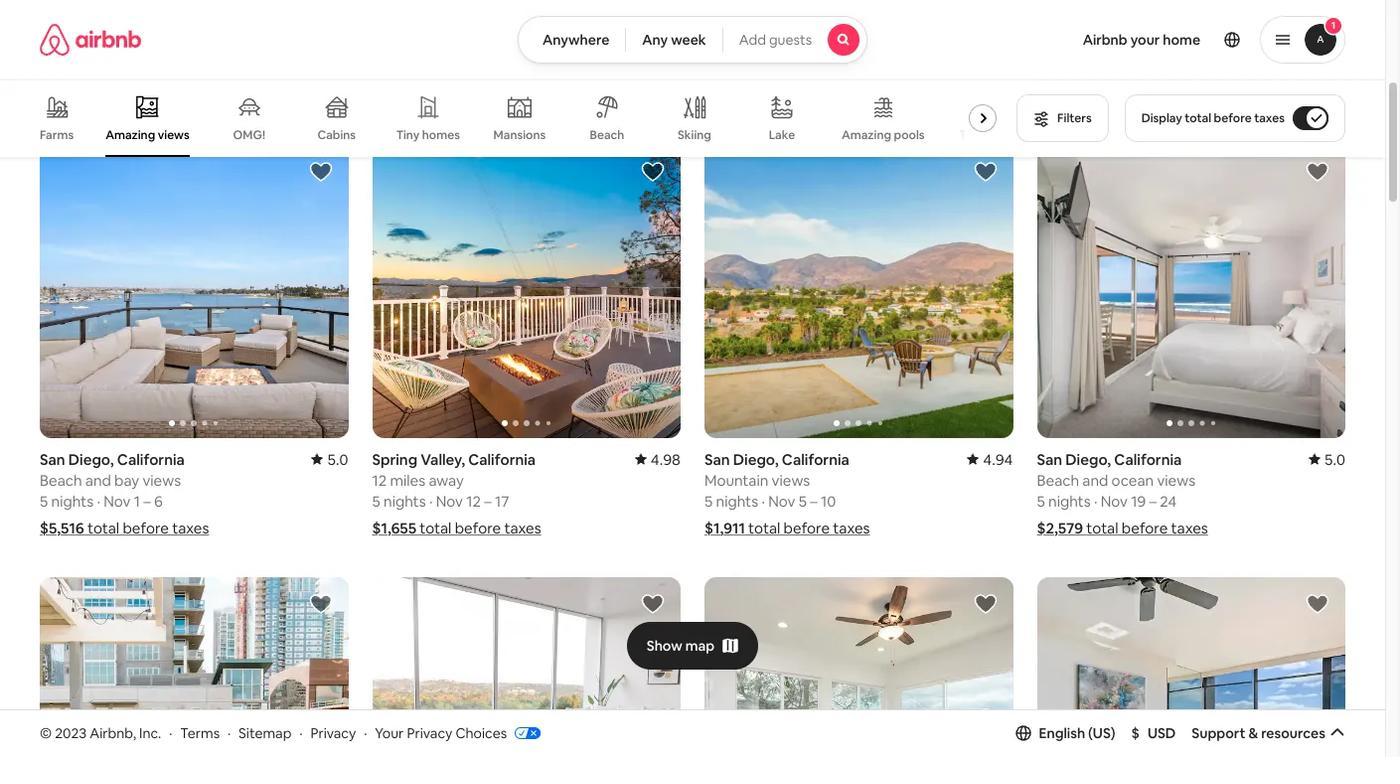 Task type: locate. For each thing, give the bounding box(es) containing it.
– inside san diego, california beach and mountain views 5 nights · nov 1 – 6 $5,231 total before taxes
[[143, 60, 151, 78]]

san inside san diego, california beach and bay views 5 nights · nov 1 – 6 $5,516 total before taxes
[[40, 450, 65, 469]]

nights inside spring valley, california 12 miles away 5 nights · nov 12 – 17 $1,655 total before taxes
[[384, 492, 426, 511]]

diego, for san diego, california mountain views 5 nights · nov 5 – 10 $1,911 total before taxes
[[733, 450, 779, 469]]

nov down mountain at the top left of page
[[104, 60, 131, 78]]

4.89
[[1316, 18, 1346, 37]]

0 vertical spatial away
[[1087, 39, 1123, 58]]

5.0 out of 5 average rating image for san diego, california beach and ocean views 5 nights · nov 19 – 24 $2,579 total before taxes
[[1308, 450, 1346, 469]]

san inside san diego, california garden and golf views
[[372, 18, 398, 37]]

0 vertical spatial add to wishlist: san diego, california image
[[973, 160, 997, 184]]

san up $5,231
[[40, 18, 65, 37]]

nov down the add guests
[[768, 60, 795, 78]]

nov left 10 at right bottom
[[768, 492, 795, 511]]

total right the $2,579
[[1087, 519, 1119, 538]]

amazing left pools
[[842, 127, 891, 143]]

before inside san diego, california beach and mountain views 5 nights · nov 1 – 6 $5,231 total before taxes
[[123, 86, 169, 105]]

24
[[1160, 492, 1177, 511]]

and left mountain at the top left of page
[[85, 39, 111, 58]]

and left 'bay'
[[85, 471, 111, 490]]

your
[[1131, 31, 1160, 49]]

nov left 19
[[1101, 492, 1128, 511]]

total inside the san diego, california mountain views 5 nights · nov 5 – 10 $1,911 total before taxes
[[748, 519, 780, 538]]

1 privacy from the left
[[310, 724, 356, 742]]

0 horizontal spatial 5.0 out of 5 average rating image
[[311, 450, 348, 469]]

beach up $5,516
[[40, 471, 82, 490]]

and
[[85, 39, 111, 58], [427, 39, 453, 58], [85, 471, 111, 490], [1083, 471, 1108, 490]]

miles right the "3"
[[1049, 39, 1084, 58]]

filters
[[1057, 110, 1092, 126]]

nov inside san diego, california beach and ocean views 5 nights · nov 19 – 24 $2,579 total before taxes
[[1101, 492, 1128, 511]]

and inside san diego, california beach and bay views 5 nights · nov 1 – 6 $5,516 total before taxes
[[85, 471, 111, 490]]

total right $5,516
[[87, 519, 119, 538]]

4.99 out of 5 average rating image
[[635, 18, 681, 37]]

any week button
[[625, 16, 723, 64]]

5 down ocean
[[705, 60, 713, 78]]

$2,322
[[1037, 86, 1083, 105]]

san diego, california beach and mountain views 5 nights · nov 1 – 6 $5,231 total before taxes
[[40, 18, 221, 105]]

amazing for amazing views
[[105, 127, 155, 143]]

san diego, california beach and bay views 5 nights · nov 1 – 6 $5,516 total before taxes
[[40, 450, 209, 538]]

2 5.0 from the left
[[1324, 450, 1346, 469]]

5.0 for san diego, california beach and ocean views 5 nights · nov 19 – 24 $2,579 total before taxes
[[1324, 450, 1346, 469]]

airbnb,
[[90, 724, 136, 742]]

san inside san diego, california beach and ocean views 5 nights · nov 19 – 24 $2,579 total before taxes
[[1037, 450, 1062, 469]]

nov inside san diego, california beach and bay views 5 nights · nov 1 – 6 $5,516 total before taxes
[[104, 492, 131, 511]]

–
[[143, 60, 151, 78], [808, 60, 816, 78], [143, 492, 151, 511], [484, 492, 492, 511], [810, 492, 818, 511], [1149, 492, 1157, 511]]

valley,
[[421, 450, 465, 469]]

total before taxes button
[[372, 86, 542, 105]]

nov
[[104, 60, 131, 78], [768, 60, 795, 78], [104, 492, 131, 511], [436, 492, 463, 511], [768, 492, 795, 511], [1101, 492, 1128, 511]]

before inside the san diego, california mountain views 5 nights · nov 5 – 10 $1,911 total before taxes
[[784, 519, 830, 538]]

6
[[154, 60, 163, 78], [819, 60, 828, 78], [154, 492, 163, 511]]

views inside san diego, california ocean views 5 nights · nov 1 – 6 $8,527 total before taxes
[[753, 39, 791, 58]]

12 down spring
[[372, 471, 387, 490]]

san inside the san diego, california mountain views 5 nights · nov 5 – 10 $1,911 total before taxes
[[705, 450, 730, 469]]

before inside san diego, california ocean views 5 nights · nov 1 – 6 $8,527 total before taxes
[[789, 86, 836, 105]]

· inside the san diego, california mountain views 5 nights · nov 5 – 10 $1,911 total before taxes
[[762, 492, 765, 511]]

california inside the san diego, california mountain views 5 nights · nov 5 – 10 $1,911 total before taxes
[[782, 450, 850, 469]]

total right the $1,911
[[748, 519, 780, 538]]

12 left 17
[[466, 492, 481, 511]]

english (us)
[[1039, 724, 1116, 742]]

nights up $5,516
[[51, 492, 94, 511]]

1 vertical spatial away
[[429, 471, 464, 490]]

before up 'lake'
[[789, 86, 836, 105]]

taxes inside spring valley, california 12 miles away 5 nights · nov 12 – 17 $1,655 total before taxes
[[504, 519, 541, 538]]

california
[[117, 18, 185, 37], [450, 18, 517, 37], [782, 18, 850, 37], [1114, 18, 1182, 37], [117, 450, 185, 469], [468, 450, 536, 469], [782, 450, 850, 469], [1114, 450, 1182, 469]]

nights up the $2,579
[[1048, 492, 1091, 511]]

san right 4.94
[[1037, 450, 1062, 469]]

miles down spring
[[390, 471, 425, 490]]

5
[[40, 60, 48, 78], [705, 60, 713, 78], [40, 492, 48, 511], [372, 492, 380, 511], [705, 492, 713, 511], [799, 492, 807, 511], [1037, 492, 1045, 511]]

english
[[1039, 724, 1085, 742]]

beach inside san diego, california beach and mountain views 5 nights · nov 1 – 6 $5,231 total before taxes
[[40, 39, 82, 58]]

0 horizontal spatial 5.0
[[327, 450, 348, 469]]

english (us) button
[[1015, 724, 1116, 742]]

©
[[40, 724, 52, 742]]

taxes inside the san diego, california mountain views 5 nights · nov 5 – 10 $1,911 total before taxes
[[833, 519, 870, 538]]

terms
[[180, 724, 220, 742]]

3
[[1037, 39, 1045, 58]]

total right $1,655
[[420, 519, 452, 538]]

nights up $5,231
[[51, 60, 94, 78]]

privacy link
[[310, 724, 356, 742]]

away inside spring valley, california 12 miles away 5 nights · nov 12 – 17 $1,655 total before taxes
[[429, 471, 464, 490]]

before down 10 at right bottom
[[784, 519, 830, 538]]

5.0 out of 5 average rating image
[[311, 450, 348, 469], [1308, 450, 1346, 469]]

4.94
[[983, 450, 1013, 469]]

total
[[87, 86, 119, 105], [420, 86, 452, 105], [754, 86, 786, 105], [1087, 86, 1119, 105], [1185, 110, 1211, 126], [87, 519, 119, 538], [420, 519, 452, 538], [748, 519, 780, 538], [1087, 519, 1119, 538]]

1 horizontal spatial 5.0
[[1324, 450, 1346, 469]]

1 add to wishlist: san diego, california image from the top
[[973, 160, 997, 184]]

views inside san diego, california beach and mountain views 5 nights · nov 1 – 6 $5,231 total before taxes
[[183, 39, 221, 58]]

5 up $1,655
[[372, 492, 380, 511]]

privacy right your
[[407, 724, 453, 742]]

diego, inside san diego, california beach and ocean views 5 nights · nov 19 – 24 $2,579 total before taxes
[[1066, 450, 1111, 469]]

total up 'lake'
[[754, 86, 786, 105]]

and left ocean
[[1083, 471, 1108, 490]]

2 privacy from the left
[[407, 724, 453, 742]]

0 vertical spatial miles
[[1049, 39, 1084, 58]]

before up amazing views
[[123, 86, 169, 105]]

san for san diego, california garden and golf views
[[372, 18, 398, 37]]

san for san diego, california mountain views 5 nights · nov 5 – 10 $1,911 total before taxes
[[705, 450, 730, 469]]

1 5.0 out of 5 average rating image from the left
[[311, 450, 348, 469]]

2 5.0 out of 5 average rating image from the left
[[1308, 450, 1346, 469]]

1 horizontal spatial miles
[[1049, 39, 1084, 58]]

miles
[[1049, 39, 1084, 58], [390, 471, 425, 490]]

5 up the $2,579
[[1037, 492, 1045, 511]]

nights inside san diego, california ocean views 5 nights · nov 1 – 6 $8,527 total before taxes
[[716, 60, 758, 78]]

total before taxes
[[420, 86, 542, 105]]

5.0 out of 5 average rating image for san diego, california beach and bay views 5 nights · nov 1 – 6 $5,516 total before taxes
[[311, 450, 348, 469]]

amazing down san diego, california beach and mountain views 5 nights · nov 1 – 6 $5,231 total before taxes
[[105, 127, 155, 143]]

san inside the san diego, california 3 miles away
[[1037, 18, 1062, 37]]

beach inside san diego, california beach and ocean views 5 nights · nov 19 – 24 $2,579 total before taxes
[[1037, 471, 1079, 490]]

diego, inside san diego, california beach and bay views 5 nights · nov 1 – 6 $5,516 total before taxes
[[68, 450, 114, 469]]

· inside san diego, california ocean views 5 nights · nov 1 – 6 $8,527 total before taxes
[[762, 60, 765, 78]]

5 inside san diego, california beach and mountain views 5 nights · nov 1 – 6 $5,231 total before taxes
[[40, 60, 48, 78]]

san for san diego, california beach and mountain views 5 nights · nov 1 – 6 $5,231 total before taxes
[[40, 18, 65, 37]]

beach left skiing
[[590, 127, 624, 143]]

california for san diego, california beach and mountain views 5 nights · nov 1 – 6 $5,231 total before taxes
[[117, 18, 185, 37]]

diego, for san diego, california beach and ocean views 5 nights · nov 19 – 24 $2,579 total before taxes
[[1066, 450, 1111, 469]]

add to wishlist: spring valley, california image
[[641, 160, 665, 184]]

6 inside san diego, california beach and mountain views 5 nights · nov 1 – 6 $5,231 total before taxes
[[154, 60, 163, 78]]

5 inside spring valley, california 12 miles away 5 nights · nov 12 – 17 $1,655 total before taxes
[[372, 492, 380, 511]]

san up ocean
[[705, 18, 730, 37]]

– inside the san diego, california mountain views 5 nights · nov 5 – 10 $1,911 total before taxes
[[810, 492, 818, 511]]

$
[[1131, 724, 1140, 742]]

california inside spring valley, california 12 miles away 5 nights · nov 12 – 17 $1,655 total before taxes
[[468, 450, 536, 469]]

beach up $5,231
[[40, 39, 82, 58]]

add
[[739, 31, 766, 49]]

nights down mountain on the bottom of the page
[[716, 492, 758, 511]]

taxes inside san diego, california beach and mountain views 5 nights · nov 1 – 6 $5,231 total before taxes
[[172, 86, 209, 105]]

taxes
[[172, 86, 209, 105], [505, 86, 542, 105], [839, 86, 876, 105], [1171, 86, 1208, 105], [1254, 110, 1285, 126], [172, 519, 209, 538], [504, 519, 541, 538], [833, 519, 870, 538], [1171, 519, 1208, 538]]

4.89 out of 5 average rating image
[[1300, 18, 1346, 37]]

nights down ocean
[[716, 60, 758, 78]]

add to wishlist: bonita, california image
[[641, 592, 665, 616]]

pools
[[894, 127, 925, 143]]

5 up $5,231
[[40, 60, 48, 78]]

© 2023 airbnb, inc. ·
[[40, 724, 172, 742]]

1 vertical spatial add to wishlist: san diego, california image
[[973, 592, 997, 616]]

california inside san diego, california garden and golf views
[[450, 18, 517, 37]]

total inside san diego, california ocean views 5 nights · nov 1 – 6 $8,527 total before taxes
[[754, 86, 786, 105]]

5 inside san diego, california ocean views 5 nights · nov 1 – 6 $8,527 total before taxes
[[705, 60, 713, 78]]

before right display
[[1214, 110, 1252, 126]]

diego, inside san diego, california garden and golf views
[[401, 18, 446, 37]]

and left 'golf' at the top of the page
[[427, 39, 453, 58]]

away inside the san diego, california 3 miles away
[[1087, 39, 1123, 58]]

diego, inside the san diego, california mountain views 5 nights · nov 5 – 10 $1,911 total before taxes
[[733, 450, 779, 469]]

and inside san diego, california garden and golf views
[[427, 39, 453, 58]]

nights up $1,655
[[384, 492, 426, 511]]

privacy
[[310, 724, 356, 742], [407, 724, 453, 742]]

san for san diego, california beach and ocean views 5 nights · nov 19 – 24 $2,579 total before taxes
[[1037, 450, 1062, 469]]

1 5.0 from the left
[[327, 450, 348, 469]]

usd
[[1148, 724, 1176, 742]]

california inside the san diego, california 3 miles away
[[1114, 18, 1182, 37]]

miles for spring
[[390, 471, 425, 490]]

anywhere
[[543, 31, 609, 49]]

5 inside san diego, california beach and ocean views 5 nights · nov 19 – 24 $2,579 total before taxes
[[1037, 492, 1045, 511]]

1 horizontal spatial privacy
[[407, 724, 453, 742]]

0 vertical spatial 12
[[372, 471, 387, 490]]

california inside san diego, california ocean views 5 nights · nov 1 – 6 $8,527 total before taxes
[[782, 18, 850, 37]]

san inside san diego, california beach and mountain views 5 nights · nov 1 – 6 $5,231 total before taxes
[[40, 18, 65, 37]]

sitemap link
[[239, 724, 292, 742]]

19
[[1131, 492, 1146, 511]]

add to wishlist: san diego, california image
[[309, 160, 332, 184], [1306, 160, 1330, 184], [309, 592, 332, 616], [1306, 592, 1330, 616]]

· inside san diego, california beach and bay views 5 nights · nov 1 – 6 $5,516 total before taxes
[[97, 492, 100, 511]]

add to wishlist: san diego, california image
[[973, 160, 997, 184], [973, 592, 997, 616]]

0 horizontal spatial miles
[[390, 471, 425, 490]]

california inside san diego, california beach and bay views 5 nights · nov 1 – 6 $5,516 total before taxes
[[117, 450, 185, 469]]

san diego, california mountain views 5 nights · nov 5 – 10 $1,911 total before taxes
[[705, 450, 870, 538]]

total right display
[[1185, 110, 1211, 126]]

1
[[1331, 19, 1336, 32], [134, 60, 140, 78], [799, 60, 805, 78], [134, 492, 140, 511]]

views inside group
[[158, 127, 190, 143]]

and for bay
[[85, 471, 111, 490]]

diego, inside san diego, california beach and mountain views 5 nights · nov 1 – 6 $5,231 total before taxes
[[68, 18, 114, 37]]

support & resources
[[1192, 724, 1326, 742]]

display total before taxes
[[1142, 110, 1285, 126]]

guests
[[769, 31, 812, 49]]

san up $5,516
[[40, 450, 65, 469]]

total right $5,231
[[87, 86, 119, 105]]

and inside san diego, california beach and mountain views 5 nights · nov 1 – 6 $5,231 total before taxes
[[85, 39, 111, 58]]

california inside san diego, california beach and mountain views 5 nights · nov 1 – 6 $5,231 total before taxes
[[117, 18, 185, 37]]

group
[[40, 80, 1012, 157], [40, 145, 348, 438], [372, 145, 681, 438], [705, 145, 1013, 438], [1037, 145, 1346, 438], [40, 577, 348, 757], [372, 577, 681, 757], [705, 577, 1013, 757], [1037, 577, 1346, 757]]

views inside san diego, california garden and golf views
[[486, 39, 525, 58]]

resources
[[1261, 724, 1326, 742]]

1 vertical spatial 12
[[466, 492, 481, 511]]

views inside the san diego, california mountain views 5 nights · nov 5 – 10 $1,911 total before taxes
[[772, 471, 810, 490]]

nov inside san diego, california beach and mountain views 5 nights · nov 1 – 6 $5,231 total before taxes
[[104, 60, 131, 78]]

san up the "3"
[[1037, 18, 1062, 37]]

bay
[[114, 471, 139, 490]]

san
[[40, 18, 65, 37], [372, 18, 398, 37], [705, 18, 730, 37], [1037, 18, 1062, 37], [40, 450, 65, 469], [705, 450, 730, 469], [1037, 450, 1062, 469]]

1 horizontal spatial 5.0 out of 5 average rating image
[[1308, 450, 1346, 469]]

cabins
[[317, 127, 356, 143]]

0 horizontal spatial privacy
[[310, 724, 356, 742]]

amazing
[[105, 127, 155, 143], [842, 127, 891, 143]]

beach for san diego, california beach and bay views 5 nights · nov 1 – 6 $5,516 total before taxes
[[40, 471, 82, 490]]

california inside san diego, california beach and ocean views 5 nights · nov 19 – 24 $2,579 total before taxes
[[1114, 450, 1182, 469]]

before inside button
[[1214, 110, 1252, 126]]

6 inside san diego, california beach and bay views 5 nights · nov 1 – 6 $5,516 total before taxes
[[154, 492, 163, 511]]

$5,231
[[40, 86, 84, 105]]

san up the garden
[[372, 18, 398, 37]]

diego, inside san diego, california ocean views 5 nights · nov 1 – 6 $8,527 total before taxes
[[733, 18, 779, 37]]

san inside san diego, california ocean views 5 nights · nov 1 – 6 $8,527 total before taxes
[[705, 18, 730, 37]]

nights inside the san diego, california mountain views 5 nights · nov 5 – 10 $1,911 total before taxes
[[716, 492, 758, 511]]

0 horizontal spatial away
[[429, 471, 464, 490]]

show map
[[647, 637, 715, 655]]

1 horizontal spatial amazing
[[842, 127, 891, 143]]

nights inside san diego, california beach and bay views 5 nights · nov 1 – 6 $5,516 total before taxes
[[51, 492, 94, 511]]

total inside san diego, california beach and mountain views 5 nights · nov 1 – 6 $5,231 total before taxes
[[87, 86, 119, 105]]

2 add to wishlist: san diego, california image from the top
[[973, 592, 997, 616]]

diego, for san diego, california 3 miles away
[[1066, 18, 1111, 37]]

diego, inside the san diego, california 3 miles away
[[1066, 18, 1111, 37]]

before down 'bay'
[[123, 519, 169, 538]]

beach for san diego, california beach and ocean views 5 nights · nov 19 – 24 $2,579 total before taxes
[[1037, 471, 1079, 490]]

california for san diego, california beach and bay views 5 nights · nov 1 – 6 $5,516 total before taxes
[[117, 450, 185, 469]]

beach inside san diego, california beach and bay views 5 nights · nov 1 – 6 $5,516 total before taxes
[[40, 471, 82, 490]]

before down 17
[[455, 519, 501, 538]]

beach
[[40, 39, 82, 58], [590, 127, 624, 143], [40, 471, 82, 490], [1037, 471, 1079, 490]]

garden
[[372, 39, 424, 58]]

privacy left your
[[310, 724, 356, 742]]

·
[[97, 60, 100, 78], [762, 60, 765, 78], [97, 492, 100, 511], [429, 492, 433, 511], [762, 492, 765, 511], [1094, 492, 1097, 511], [169, 724, 172, 742], [228, 724, 231, 742], [299, 724, 303, 742], [364, 724, 367, 742]]

san up mountain on the bottom of the page
[[705, 450, 730, 469]]

1 vertical spatial miles
[[390, 471, 425, 490]]

lake
[[769, 127, 795, 143]]

nov down valley,
[[436, 492, 463, 511]]

nov down 'bay'
[[104, 492, 131, 511]]

miles inside the san diego, california 3 miles away
[[1049, 39, 1084, 58]]

and inside san diego, california beach and ocean views 5 nights · nov 19 – 24 $2,579 total before taxes
[[1083, 471, 1108, 490]]

views inside san diego, california beach and bay views 5 nights · nov 1 – 6 $5,516 total before taxes
[[143, 471, 181, 490]]

4.99
[[651, 18, 681, 37]]

any week
[[642, 31, 706, 49]]

1 horizontal spatial away
[[1087, 39, 1123, 58]]

nights inside san diego, california beach and ocean views 5 nights · nov 19 – 24 $2,579 total before taxes
[[1048, 492, 1091, 511]]

week
[[671, 31, 706, 49]]

before inside spring valley, california 12 miles away 5 nights · nov 12 – 17 $1,655 total before taxes
[[455, 519, 501, 538]]

$5,516
[[40, 519, 84, 538]]

5 up $5,516
[[40, 492, 48, 511]]

miles inside spring valley, california 12 miles away 5 nights · nov 12 – 17 $1,655 total before taxes
[[390, 471, 425, 490]]

diego, for san diego, california beach and mountain views 5 nights · nov 1 – 6 $5,231 total before taxes
[[68, 18, 114, 37]]

before down 19
[[1122, 519, 1168, 538]]

away for valley,
[[429, 471, 464, 490]]

beach up the $2,579
[[1037, 471, 1079, 490]]

5.0
[[327, 450, 348, 469], [1324, 450, 1346, 469]]

0 horizontal spatial amazing
[[105, 127, 155, 143]]

total inside san diego, california beach and ocean views 5 nights · nov 19 – 24 $2,579 total before taxes
[[1087, 519, 1119, 538]]

profile element
[[892, 0, 1346, 80]]

away
[[1087, 39, 1123, 58], [429, 471, 464, 490]]

None search field
[[518, 16, 868, 64]]



Task type: vqa. For each thing, say whether or not it's contained in the screenshot.
topmost of
no



Task type: describe. For each thing, give the bounding box(es) containing it.
4.98 out of 5 average rating image
[[635, 450, 681, 469]]

0 horizontal spatial 12
[[372, 471, 387, 490]]

show map button
[[627, 622, 758, 669]]

diego, for san diego, california ocean views 5 nights · nov 1 – 6 $8,527 total before taxes
[[733, 18, 779, 37]]

amazing views
[[105, 127, 190, 143]]

tiny
[[396, 127, 420, 143]]

$1,911
[[705, 519, 745, 538]]

before up display
[[1122, 86, 1168, 105]]

nov inside the san diego, california mountain views 5 nights · nov 5 – 10 $1,911 total before taxes
[[768, 492, 795, 511]]

airbnb your home link
[[1071, 19, 1212, 61]]

– inside san diego, california beach and ocean views 5 nights · nov 19 – 24 $2,579 total before taxes
[[1149, 492, 1157, 511]]

1 inside san diego, california ocean views 5 nights · nov 1 – 6 $8,527 total before taxes
[[799, 60, 805, 78]]

skiing
[[678, 127, 711, 143]]

1 inside san diego, california beach and bay views 5 nights · nov 1 – 6 $5,516 total before taxes
[[134, 492, 140, 511]]

· inside san diego, california beach and mountain views 5 nights · nov 1 – 6 $5,231 total before taxes
[[97, 60, 100, 78]]

san for san diego, california ocean views 5 nights · nov 1 – 6 $8,527 total before taxes
[[705, 18, 730, 37]]

$2,322 total before taxes
[[1037, 86, 1208, 105]]

6 inside san diego, california ocean views 5 nights · nov 1 – 6 $8,527 total before taxes
[[819, 60, 828, 78]]

&
[[1249, 724, 1258, 742]]

california for spring valley, california 12 miles away 5 nights · nov 12 – 17 $1,655 total before taxes
[[468, 450, 536, 469]]

san diego, california 3 miles away
[[1037, 18, 1182, 58]]

california for san diego, california 3 miles away
[[1114, 18, 1182, 37]]

amazing pools
[[842, 127, 925, 143]]

4.98
[[651, 450, 681, 469]]

terms · sitemap · privacy ·
[[180, 724, 367, 742]]

choices
[[456, 724, 507, 742]]

san diego, california beach and ocean views 5 nights · nov 19 – 24 $2,579 total before taxes
[[1037, 450, 1208, 538]]

– inside san diego, california ocean views 5 nights · nov 1 – 6 $8,527 total before taxes
[[808, 60, 816, 78]]

total up the homes
[[420, 86, 452, 105]]

6 for san diego, california beach and bay views 5 nights · nov 1 – 6 $5,516 total before taxes
[[154, 492, 163, 511]]

airbnb your home
[[1083, 31, 1200, 49]]

ocean
[[1112, 471, 1154, 490]]

show
[[647, 637, 683, 655]]

4.94 out of 5 average rating image
[[967, 450, 1013, 469]]

and for mountain
[[85, 39, 111, 58]]

5 left 10 at right bottom
[[799, 492, 807, 511]]

10
[[821, 492, 836, 511]]

golf
[[456, 39, 483, 58]]

display
[[1142, 110, 1182, 126]]

before inside san diego, california beach and bay views 5 nights · nov 1 – 6 $5,516 total before taxes
[[123, 519, 169, 538]]

taxes inside san diego, california beach and bay views 5 nights · nov 1 – 6 $5,516 total before taxes
[[172, 519, 209, 538]]

california for san diego, california mountain views 5 nights · nov 5 – 10 $1,911 total before taxes
[[782, 450, 850, 469]]

1 button
[[1260, 16, 1346, 64]]

spring
[[372, 450, 417, 469]]

farms
[[40, 127, 74, 143]]

mountain
[[705, 471, 768, 490]]

ocean
[[705, 39, 750, 58]]

california for san diego, california ocean views 5 nights · nov 1 – 6 $8,527 total before taxes
[[782, 18, 850, 37]]

your
[[375, 724, 404, 742]]

$ usd
[[1131, 724, 1176, 742]]

omg!
[[233, 127, 265, 143]]

filters button
[[1017, 94, 1109, 142]]

taxes inside san diego, california ocean views 5 nights · nov 1 – 6 $8,527 total before taxes
[[839, 86, 876, 105]]

(us)
[[1088, 724, 1116, 742]]

spring valley, california 12 miles away 5 nights · nov 12 – 17 $1,655 total before taxes
[[372, 450, 541, 538]]

add guests button
[[722, 16, 868, 64]]

tiny homes
[[396, 127, 460, 143]]

trending
[[959, 127, 1009, 143]]

5.0 for san diego, california beach and bay views 5 nights · nov 1 – 6 $5,516 total before taxes
[[327, 450, 348, 469]]

diego, for san diego, california beach and bay views 5 nights · nov 1 – 6 $5,516 total before taxes
[[68, 450, 114, 469]]

display total before taxes button
[[1125, 94, 1346, 142]]

miles for san
[[1049, 39, 1084, 58]]

1 inside san diego, california beach and mountain views 5 nights · nov 1 – 6 $5,231 total before taxes
[[134, 60, 140, 78]]

san diego, california garden and golf views
[[372, 18, 525, 58]]

anywhere button
[[518, 16, 626, 64]]

nights inside san diego, california beach and mountain views 5 nights · nov 1 – 6 $5,231 total before taxes
[[51, 60, 94, 78]]

nov inside san diego, california ocean views 5 nights · nov 1 – 6 $8,527 total before taxes
[[768, 60, 795, 78]]

1 horizontal spatial 12
[[466, 492, 481, 511]]

mansions
[[494, 127, 546, 143]]

diego, for san diego, california garden and golf views
[[401, 18, 446, 37]]

away for diego,
[[1087, 39, 1123, 58]]

6 for san diego, california beach and mountain views 5 nights · nov 1 – 6 $5,231 total before taxes
[[154, 60, 163, 78]]

total inside button
[[1185, 110, 1211, 126]]

and for ocean
[[1083, 471, 1108, 490]]

your privacy choices link
[[375, 724, 541, 743]]

5 inside san diego, california beach and bay views 5 nights · nov 1 – 6 $5,516 total before taxes
[[40, 492, 48, 511]]

map
[[685, 637, 715, 655]]

california for san diego, california beach and ocean views 5 nights · nov 19 – 24 $2,579 total before taxes
[[1114, 450, 1182, 469]]

sitemap
[[239, 724, 292, 742]]

california for san diego, california garden and golf views
[[450, 18, 517, 37]]

airbnb
[[1083, 31, 1128, 49]]

$1,655
[[372, 519, 416, 538]]

san for san diego, california beach and bay views 5 nights · nov 1 – 6 $5,516 total before taxes
[[40, 450, 65, 469]]

· inside spring valley, california 12 miles away 5 nights · nov 12 – 17 $1,655 total before taxes
[[429, 492, 433, 511]]

support & resources button
[[1192, 724, 1346, 742]]

2023
[[55, 724, 87, 742]]

terms link
[[180, 724, 220, 742]]

nov inside spring valley, california 12 miles away 5 nights · nov 12 – 17 $1,655 total before taxes
[[436, 492, 463, 511]]

17
[[495, 492, 509, 511]]

total inside spring valley, california 12 miles away 5 nights · nov 12 – 17 $1,655 total before taxes
[[420, 519, 452, 538]]

$8,527
[[705, 86, 751, 105]]

– inside san diego, california beach and bay views 5 nights · nov 1 – 6 $5,516 total before taxes
[[143, 492, 151, 511]]

your privacy choices
[[375, 724, 507, 742]]

views inside san diego, california beach and ocean views 5 nights · nov 19 – 24 $2,579 total before taxes
[[1157, 471, 1196, 490]]

none search field containing anywhere
[[518, 16, 868, 64]]

inc.
[[139, 724, 161, 742]]

before down 'golf' at the top of the page
[[455, 86, 501, 105]]

any
[[642, 31, 668, 49]]

taxes inside san diego, california beach and ocean views 5 nights · nov 19 – 24 $2,579 total before taxes
[[1171, 519, 1208, 538]]

san diego, california ocean views 5 nights · nov 1 – 6 $8,527 total before taxes
[[705, 18, 876, 105]]

5 up the $1,911
[[705, 492, 713, 511]]

mountain
[[114, 39, 179, 58]]

before inside san diego, california beach and ocean views 5 nights · nov 19 – 24 $2,579 total before taxes
[[1122, 519, 1168, 538]]

add guests
[[739, 31, 812, 49]]

group containing amazing views
[[40, 80, 1012, 157]]

amazing for amazing pools
[[842, 127, 891, 143]]

san for san diego, california 3 miles away
[[1037, 18, 1062, 37]]

$2,579
[[1037, 519, 1083, 538]]

homes
[[422, 127, 460, 143]]

total up filters
[[1087, 86, 1119, 105]]

· inside san diego, california beach and ocean views 5 nights · nov 19 – 24 $2,579 total before taxes
[[1094, 492, 1097, 511]]

– inside spring valley, california 12 miles away 5 nights · nov 12 – 17 $1,655 total before taxes
[[484, 492, 492, 511]]

home
[[1163, 31, 1200, 49]]

beach for san diego, california beach and mountain views 5 nights · nov 1 – 6 $5,231 total before taxes
[[40, 39, 82, 58]]

total inside san diego, california beach and bay views 5 nights · nov 1 – 6 $5,516 total before taxes
[[87, 519, 119, 538]]

taxes inside button
[[1254, 110, 1285, 126]]

and for golf
[[427, 39, 453, 58]]

support
[[1192, 724, 1246, 742]]

1 inside dropdown button
[[1331, 19, 1336, 32]]



